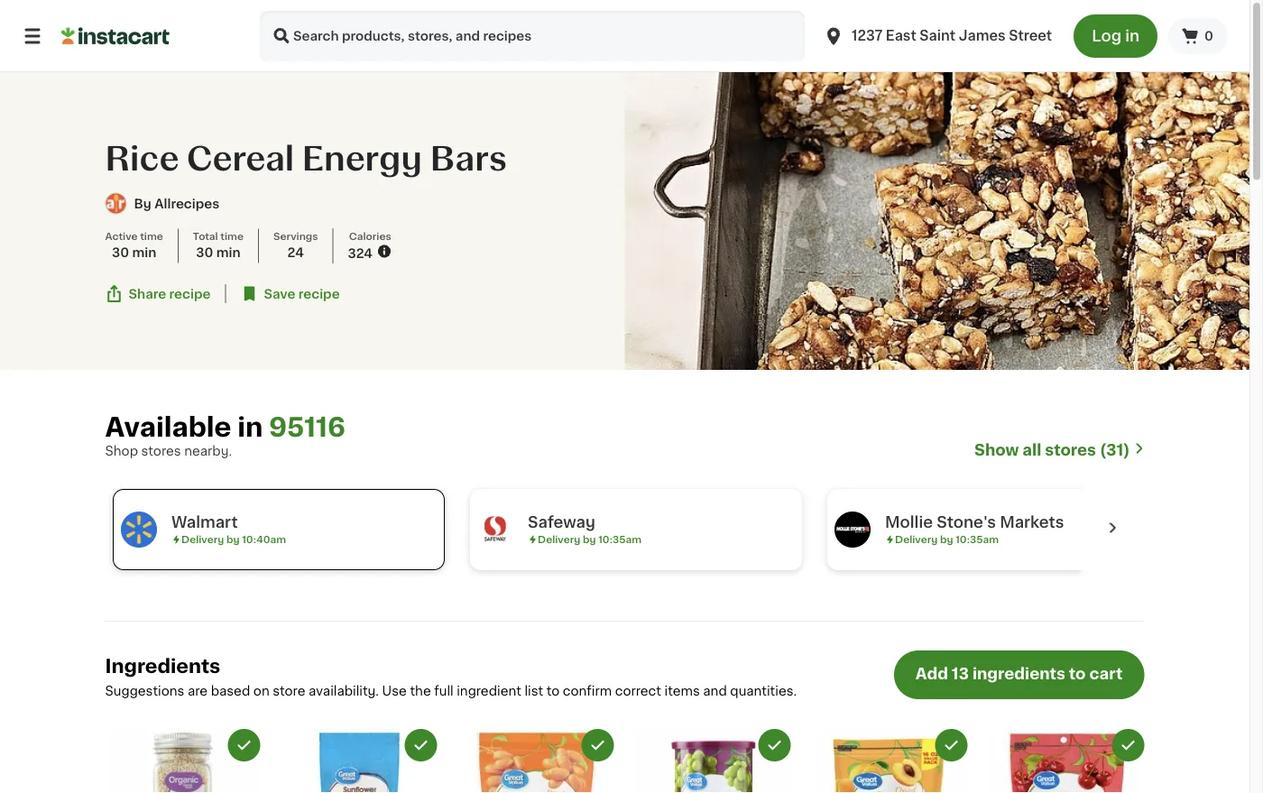 Task type: vqa. For each thing, say whether or not it's contained in the screenshot.
99 inside $ 13 99
no



Task type: describe. For each thing, give the bounding box(es) containing it.
and
[[704, 685, 727, 698]]

95116 button
[[269, 413, 346, 442]]

delivery by 10:40am
[[181, 535, 286, 545]]

share recipe
[[129, 288, 211, 300]]

show
[[975, 443, 1020, 458]]

30 for total time 30 min
[[196, 246, 213, 259]]

servings 24
[[274, 231, 318, 259]]

log
[[1092, 28, 1122, 44]]

mollie stone's markets image
[[835, 512, 871, 548]]

show all stores (31)
[[975, 443, 1131, 458]]

the
[[410, 685, 431, 698]]

active
[[105, 231, 138, 241]]

cart
[[1090, 667, 1123, 682]]

by for mollie stone's markets
[[940, 535, 953, 545]]

ingredients
[[973, 667, 1066, 682]]

active time 30 min
[[105, 231, 163, 259]]

share
[[129, 288, 166, 300]]

quantities.
[[731, 685, 797, 698]]

shop
[[105, 445, 138, 458]]

min for active time 30 min
[[132, 246, 157, 259]]

1237 east saint james street
[[852, 29, 1053, 42]]

0 button
[[1169, 18, 1229, 54]]

safeway image
[[477, 512, 513, 548]]

by allrecipes
[[134, 197, 220, 210]]

by for safeway
[[583, 535, 596, 545]]

Search field
[[260, 11, 805, 61]]

unselect item image for 4th product group from left
[[767, 737, 783, 754]]

confirm
[[563, 685, 612, 698]]

0
[[1205, 30, 1214, 42]]

stores inside available in 95116 shop stores nearby.
[[141, 445, 181, 458]]

save recipe button
[[241, 285, 340, 303]]

markets
[[1000, 515, 1064, 530]]

suggestions
[[105, 685, 184, 698]]

rice cereal energy bars image
[[625, 72, 1250, 370]]

available in 95116 shop stores nearby.
[[105, 415, 346, 458]]

walmart
[[171, 515, 238, 530]]

to inside button
[[1070, 667, 1086, 682]]

in for log
[[1126, 28, 1140, 44]]

1 vertical spatial to
[[547, 685, 560, 698]]

are
[[188, 685, 208, 698]]

add 13 ingredients to cart button
[[894, 651, 1145, 700]]

stone's
[[937, 515, 996, 530]]

time for active time 30 min
[[140, 231, 163, 241]]

save recipe
[[264, 288, 340, 300]]

by
[[134, 197, 152, 210]]

nearby.
[[184, 445, 232, 458]]

3 product group from the left
[[459, 729, 614, 794]]

log in button
[[1074, 14, 1158, 58]]

street
[[1010, 29, 1053, 42]]

4 product group from the left
[[636, 729, 791, 794]]

add 13 ingredients to cart
[[916, 667, 1123, 682]]

instacart logo image
[[61, 25, 170, 47]]

james
[[959, 29, 1006, 42]]

10:40am
[[242, 535, 286, 545]]

unselect item image for fifth product group from the right
[[413, 737, 429, 754]]

5 product group from the left
[[813, 729, 968, 794]]

saint
[[920, 29, 956, 42]]

items
[[665, 685, 700, 698]]

unselect item image for 6th product group from the right
[[236, 737, 252, 754]]

delivery for mollie stone's markets
[[895, 535, 938, 545]]

1237
[[852, 29, 883, 42]]

cereal
[[187, 143, 294, 175]]

suggestions are based on store availability. use the full ingredient list to confirm correct items and quantities.
[[105, 685, 797, 698]]



Task type: locate. For each thing, give the bounding box(es) containing it.
2 30 from the left
[[196, 246, 213, 259]]

in for available
[[238, 415, 263, 441]]

6 product group from the left
[[990, 729, 1145, 794]]

by for walmart
[[226, 535, 239, 545]]

1 unselect item image from the left
[[236, 737, 252, 754]]

unselect item image
[[236, 737, 252, 754], [413, 737, 429, 754], [590, 737, 606, 754], [1121, 737, 1137, 754]]

0 horizontal spatial stores
[[141, 445, 181, 458]]

95116
[[269, 415, 346, 441]]

2 min from the left
[[216, 246, 241, 259]]

unselect item image for 4th product group from the right
[[590, 737, 606, 754]]

time right active at the left of page
[[140, 231, 163, 241]]

1 time from the left
[[140, 231, 163, 241]]

1 horizontal spatial 30
[[196, 246, 213, 259]]

1 horizontal spatial time
[[221, 231, 244, 241]]

min inside total time 30 min
[[216, 246, 241, 259]]

time inside active time 30 min
[[140, 231, 163, 241]]

store
[[273, 685, 306, 698]]

product group
[[105, 729, 260, 794], [282, 729, 437, 794], [459, 729, 614, 794], [636, 729, 791, 794], [813, 729, 968, 794], [990, 729, 1145, 794]]

13
[[952, 667, 969, 682]]

10:35am for mollie stone's markets
[[956, 535, 999, 545]]

unselect item image down based
[[236, 737, 252, 754]]

1237 east saint james street button
[[813, 11, 1064, 61]]

0 horizontal spatial time
[[140, 231, 163, 241]]

0 horizontal spatial 10:35am
[[598, 535, 642, 545]]

unselect item image down confirm on the left bottom of the page
[[590, 737, 606, 754]]

in inside available in 95116 shop stores nearby.
[[238, 415, 263, 441]]

0 horizontal spatial in
[[238, 415, 263, 441]]

1 vertical spatial in
[[238, 415, 263, 441]]

1 horizontal spatial delivery
[[538, 535, 580, 545]]

by left 10:40am
[[226, 535, 239, 545]]

stores inside button
[[1046, 443, 1097, 458]]

allrecipes
[[155, 197, 220, 210]]

ingredient
[[457, 685, 522, 698]]

min inside active time 30 min
[[132, 246, 157, 259]]

unselect item image down 13
[[944, 737, 960, 754]]

1 horizontal spatial stores
[[1046, 443, 1097, 458]]

0 horizontal spatial by
[[226, 535, 239, 545]]

1 recipe from the left
[[169, 288, 211, 300]]

3 unselect item image from the left
[[590, 737, 606, 754]]

30 inside total time 30 min
[[196, 246, 213, 259]]

delivery down the mollie
[[895, 535, 938, 545]]

2 delivery from the left
[[538, 535, 580, 545]]

0 horizontal spatial min
[[132, 246, 157, 259]]

add
[[916, 667, 949, 682]]

time for total time 30 min
[[221, 231, 244, 241]]

delivery for walmart
[[181, 535, 224, 545]]

walmart image
[[121, 512, 157, 548]]

share recipe button
[[105, 285, 211, 303]]

on
[[254, 685, 270, 698]]

min
[[132, 246, 157, 259], [216, 246, 241, 259]]

unselect item image down the
[[413, 737, 429, 754]]

30 down total
[[196, 246, 213, 259]]

None search field
[[260, 11, 805, 61]]

2 unselect item image from the left
[[413, 737, 429, 754]]

2 delivery by 10:35am from the left
[[895, 535, 999, 545]]

unselect item image for first product group from the right
[[1121, 737, 1137, 754]]

1 delivery from the left
[[181, 535, 224, 545]]

3 delivery from the left
[[895, 535, 938, 545]]

total time 30 min
[[193, 231, 244, 259]]

by down safeway
[[583, 535, 596, 545]]

time
[[140, 231, 163, 241], [221, 231, 244, 241]]

min down active at the left of page
[[132, 246, 157, 259]]

1 horizontal spatial to
[[1070, 667, 1086, 682]]

in inside button
[[1126, 28, 1140, 44]]

4 unselect item image from the left
[[1121, 737, 1137, 754]]

24
[[288, 246, 304, 259]]

log in
[[1092, 28, 1140, 44]]

30 down active at the left of page
[[112, 246, 129, 259]]

2 by from the left
[[583, 535, 596, 545]]

recipe
[[169, 288, 211, 300], [299, 288, 340, 300]]

correct
[[615, 685, 662, 698]]

rice cereal energy bars
[[105, 143, 507, 175]]

east
[[886, 29, 917, 42]]

1 horizontal spatial min
[[216, 246, 241, 259]]

0 horizontal spatial recipe
[[169, 288, 211, 300]]

delivery by 10:35am down 'stone's'
[[895, 535, 999, 545]]

30
[[112, 246, 129, 259], [196, 246, 213, 259]]

list
[[525, 685, 544, 698]]

delivery down walmart
[[181, 535, 224, 545]]

unselect item image for fifth product group from left
[[944, 737, 960, 754]]

2 recipe from the left
[[299, 288, 340, 300]]

delivery
[[181, 535, 224, 545], [538, 535, 580, 545], [895, 535, 938, 545]]

(31)
[[1100, 443, 1131, 458]]

time right total
[[221, 231, 244, 241]]

1 min from the left
[[132, 246, 157, 259]]

1 horizontal spatial in
[[1126, 28, 1140, 44]]

mollie stone's markets
[[885, 515, 1064, 530]]

show all stores (31) button
[[975, 441, 1145, 460]]

bars
[[430, 143, 507, 175]]

1 horizontal spatial 10:35am
[[956, 535, 999, 545]]

delivery for safeway
[[538, 535, 580, 545]]

1 10:35am from the left
[[598, 535, 642, 545]]

1 30 from the left
[[112, 246, 129, 259]]

to left cart at the bottom of the page
[[1070, 667, 1086, 682]]

10:35am
[[598, 535, 642, 545], [956, 535, 999, 545]]

calories
[[349, 231, 392, 241]]

1 by from the left
[[226, 535, 239, 545]]

recipe inside save recipe button
[[299, 288, 340, 300]]

in left 95116 on the left
[[238, 415, 263, 441]]

by down 'stone's'
[[940, 535, 953, 545]]

0 horizontal spatial delivery
[[181, 535, 224, 545]]

delivery by 10:35am down safeway
[[538, 535, 642, 545]]

recipe inside share recipe button
[[169, 288, 211, 300]]

2 horizontal spatial by
[[940, 535, 953, 545]]

0 horizontal spatial delivery by 10:35am
[[538, 535, 642, 545]]

min down total
[[216, 246, 241, 259]]

1 unselect item image from the left
[[767, 737, 783, 754]]

30 for active time 30 min
[[112, 246, 129, 259]]

all
[[1023, 443, 1042, 458]]

unselect item image down 'quantities.'
[[767, 737, 783, 754]]

unselect item image down cart at the bottom of the page
[[1121, 737, 1137, 754]]

full
[[434, 685, 454, 698]]

1 delivery by 10:35am from the left
[[538, 535, 642, 545]]

3 by from the left
[[940, 535, 953, 545]]

mollie
[[885, 515, 933, 530]]

0 horizontal spatial 30
[[112, 246, 129, 259]]

servings
[[274, 231, 318, 241]]

delivery by 10:35am
[[538, 535, 642, 545], [895, 535, 999, 545]]

delivery down safeway
[[538, 535, 580, 545]]

1 horizontal spatial delivery by 10:35am
[[895, 535, 999, 545]]

stores right all
[[1046, 443, 1097, 458]]

2 unselect item image from the left
[[944, 737, 960, 754]]

delivery by 10:35am for safeway
[[538, 535, 642, 545]]

energy
[[302, 143, 423, 175]]

2 horizontal spatial delivery
[[895, 535, 938, 545]]

unselect item image
[[767, 737, 783, 754], [944, 737, 960, 754]]

2 10:35am from the left
[[956, 535, 999, 545]]

recipe for save recipe
[[299, 288, 340, 300]]

to right list
[[547, 685, 560, 698]]

recipe right "share"
[[169, 288, 211, 300]]

safeway
[[528, 515, 595, 530]]

to
[[1070, 667, 1086, 682], [547, 685, 560, 698]]

1237 east saint james street button
[[823, 11, 1053, 61]]

2 product group from the left
[[282, 729, 437, 794]]

by
[[226, 535, 239, 545], [583, 535, 596, 545], [940, 535, 953, 545]]

0 vertical spatial to
[[1070, 667, 1086, 682]]

in right log
[[1126, 28, 1140, 44]]

30 inside active time 30 min
[[112, 246, 129, 259]]

10:35am for safeway
[[598, 535, 642, 545]]

0 vertical spatial in
[[1126, 28, 1140, 44]]

1 horizontal spatial recipe
[[299, 288, 340, 300]]

available
[[105, 415, 231, 441]]

use
[[382, 685, 407, 698]]

save
[[264, 288, 296, 300]]

stores
[[1046, 443, 1097, 458], [141, 445, 181, 458]]

min for total time 30 min
[[216, 246, 241, 259]]

324
[[348, 247, 373, 260]]

in
[[1126, 28, 1140, 44], [238, 415, 263, 441]]

0 horizontal spatial unselect item image
[[767, 737, 783, 754]]

1 horizontal spatial by
[[583, 535, 596, 545]]

time inside total time 30 min
[[221, 231, 244, 241]]

2 time from the left
[[221, 231, 244, 241]]

rice
[[105, 143, 179, 175]]

0 horizontal spatial to
[[547, 685, 560, 698]]

total
[[193, 231, 218, 241]]

stores down the available
[[141, 445, 181, 458]]

recipe right save
[[299, 288, 340, 300]]

1 product group from the left
[[105, 729, 260, 794]]

recipe for share recipe
[[169, 288, 211, 300]]

1 horizontal spatial unselect item image
[[944, 737, 960, 754]]

based
[[211, 685, 250, 698]]

availability.
[[309, 685, 379, 698]]

delivery by 10:35am for mollie stone's markets
[[895, 535, 999, 545]]



